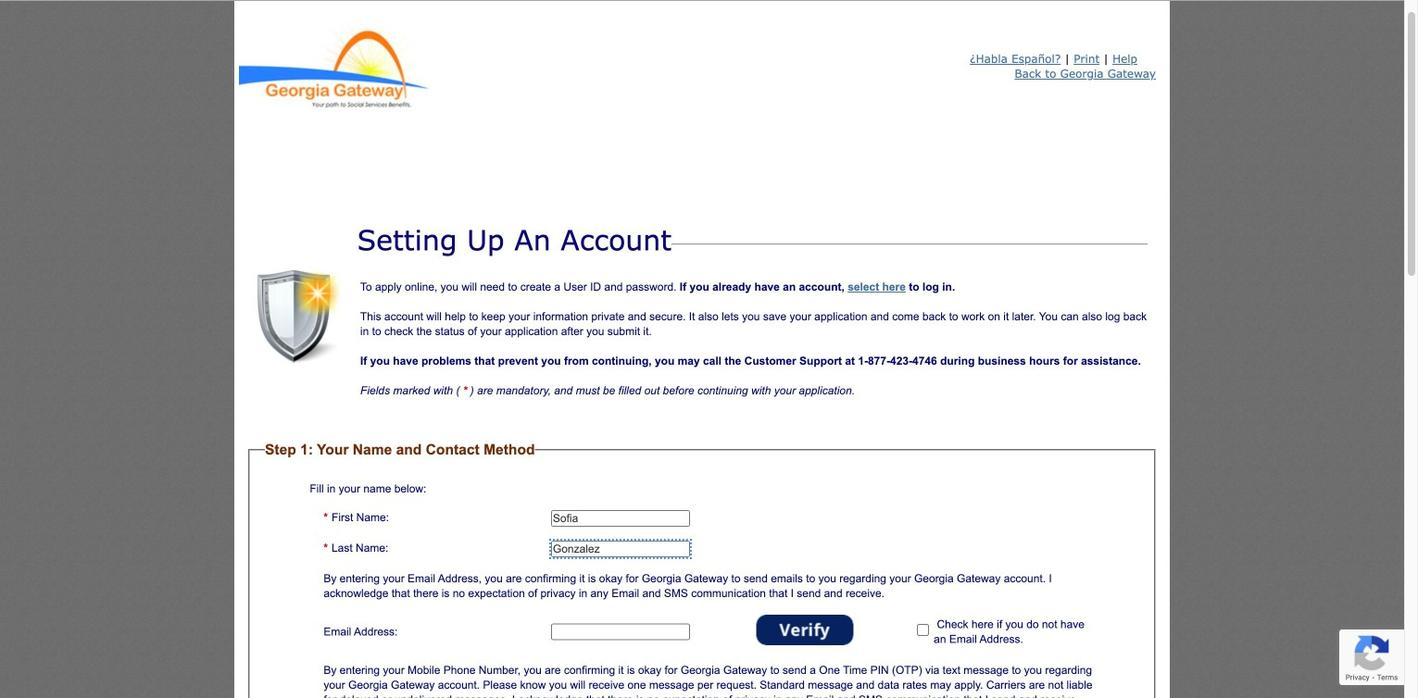Task type: vqa. For each thing, say whether or not it's contained in the screenshot.
Setting Up An Account "image"
yes



Task type: describe. For each thing, give the bounding box(es) containing it.
Last Name text field
[[551, 541, 690, 558]]

First Name text field
[[551, 510, 690, 527]]



Task type: locate. For each thing, give the bounding box(es) containing it.
Email Address text field
[[551, 624, 690, 641]]

None checkbox
[[917, 624, 929, 636]]

setting up an account image
[[248, 270, 341, 363]]

None image field
[[756, 615, 854, 646]]

georgia gateway logo image
[[234, 16, 434, 113]]



